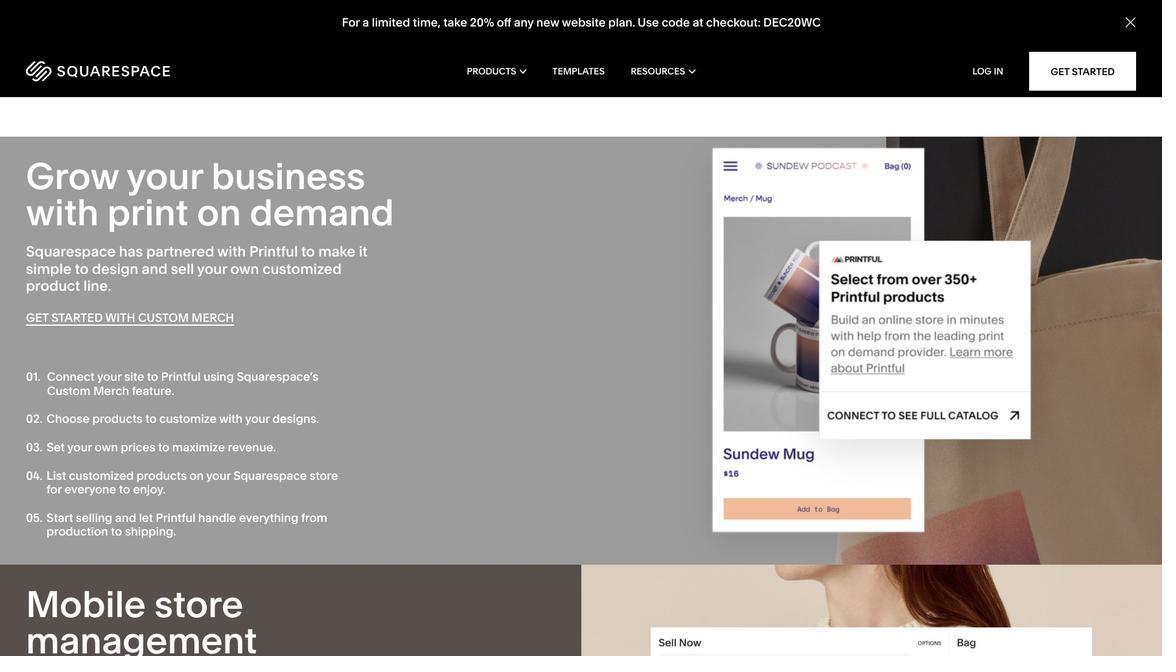 Task type: describe. For each thing, give the bounding box(es) containing it.
enjoy.
[[133, 483, 166, 497]]

customized inside 04. list customized products on your squarespace store for everyone to enjoy.
[[69, 469, 134, 483]]

connect
[[47, 370, 95, 385]]

log
[[973, 65, 992, 77]]

05. start selling and let printful handle everything from production to shipping.
[[26, 511, 328, 540]]

revenue.
[[228, 440, 276, 455]]

printful for using
[[161, 370, 201, 385]]

everyone
[[64, 483, 116, 497]]

04. list customized products on your squarespace store for everyone to enjoy.
[[26, 469, 338, 497]]

and connected social media accounts.
[[594, 57, 889, 86]]

everything
[[239, 511, 299, 526]]

make
[[318, 243, 356, 261]]

from
[[301, 511, 328, 526]]

with up 'revenue.' in the bottom of the page
[[219, 412, 243, 427]]

to right prices
[[158, 440, 169, 455]]

and inside 'stand out with seo improve search result ranking by optimizing your product titles and descriptions with built-in seo tools.'
[[282, 57, 303, 72]]

squarespace logo link
[[26, 61, 248, 82]]

03. set your own prices to maximize revenue.
[[26, 440, 276, 455]]

built-
[[404, 57, 433, 72]]

to inside 01. connect your site to printful using squarespace's custom merch feature.
[[147, 370, 158, 385]]

mobile store management
[[26, 583, 257, 657]]

get started link
[[1030, 52, 1137, 91]]

print on demaind mobile ui image
[[669, 115, 1075, 587]]

at
[[693, 15, 703, 30]]

with down line.
[[105, 310, 135, 325]]

with inside the "squarespace has partnered with printful to make it simple to design and sell your own customized product line."
[[217, 243, 246, 261]]

time,
[[413, 15, 441, 30]]

20%
[[470, 15, 494, 30]]

merch
[[192, 310, 234, 325]]

to up 03. set your own prices to maximize revenue.
[[145, 412, 157, 427]]

shipping.
[[125, 525, 176, 540]]

handle
[[198, 511, 236, 526]]

accounts.
[[632, 71, 686, 86]]

02. choose products to customize with your designs.
[[26, 412, 319, 427]]

plan.
[[608, 15, 635, 30]]

03.
[[26, 440, 43, 455]]

squarespace inside 04. list customized products on your squarespace store for everyone to enjoy.
[[234, 469, 307, 483]]

drive engagement
[[594, 17, 755, 39]]

improve
[[205, 43, 251, 58]]

use
[[637, 15, 659, 30]]

and inside and connected social media accounts.
[[770, 57, 791, 72]]

custom
[[138, 310, 189, 325]]

using
[[204, 370, 234, 385]]

prices
[[121, 440, 155, 455]]

demand
[[250, 191, 394, 235]]

print
[[107, 191, 189, 235]]

business
[[211, 155, 365, 199]]

with left built-
[[378, 57, 402, 72]]

take
[[443, 15, 467, 30]]

for
[[47, 483, 62, 497]]

production
[[47, 525, 108, 540]]

templates link
[[553, 45, 605, 97]]

list
[[47, 469, 66, 483]]

simple
[[26, 261, 72, 278]]

maximize
[[172, 440, 225, 455]]

site inside increase traffic to your ecommerce site with squarespace
[[791, 43, 811, 58]]

descriptions
[[306, 57, 376, 72]]

for a limited time, take 20% off any new website plan. use code at checkout: dec20wc
[[342, 15, 821, 30]]

management
[[26, 619, 257, 657]]

to left make
[[301, 243, 315, 261]]

website
[[562, 15, 606, 30]]

sell
[[171, 261, 194, 278]]

0 vertical spatial products
[[92, 412, 143, 427]]

resources button
[[631, 45, 696, 97]]

your inside increase traffic to your ecommerce site with squarespace
[[693, 43, 718, 58]]

1 horizontal spatial seo
[[446, 57, 469, 72]]

your inside grow your business with print on demand
[[127, 155, 203, 199]]

get started with custom merch
[[26, 310, 234, 325]]

resources
[[631, 65, 685, 77]]

templates
[[553, 65, 605, 77]]

1 vertical spatial own
[[95, 440, 118, 455]]

grow
[[26, 155, 119, 199]]

increase
[[594, 43, 642, 58]]

ranking
[[329, 43, 371, 58]]

squarespace's
[[237, 370, 319, 385]]

05.
[[26, 511, 43, 526]]

set
[[47, 440, 65, 455]]

code
[[662, 15, 690, 30]]

merch
[[93, 384, 129, 399]]

titles
[[252, 57, 280, 72]]

customize
[[159, 412, 217, 427]]

start
[[47, 511, 73, 526]]

to right simple
[[75, 261, 89, 278]]

tools.
[[472, 57, 503, 72]]

mobile
[[26, 583, 146, 627]]

example customer wearing a pin image
[[581, 565, 1162, 657]]

squarespace inside the "squarespace has partnered with printful to make it simple to design and sell your own customized product line."
[[26, 243, 116, 261]]

on inside grow your business with print on demand
[[197, 191, 241, 235]]



Task type: vqa. For each thing, say whether or not it's contained in the screenshot.
Fitness Link
no



Task type: locate. For each thing, give the bounding box(es) containing it.
example mobile inventory list of pins image
[[651, 628, 1093, 657]]

get for get started with custom merch
[[26, 310, 49, 325]]

01.
[[26, 370, 41, 385]]

get inside get started "link"
[[1051, 65, 1070, 77]]

2 horizontal spatial squarespace
[[594, 57, 668, 72]]

started
[[1072, 65, 1115, 77]]

customized up selling
[[69, 469, 134, 483]]

to left 'let'
[[111, 525, 122, 540]]

2 vertical spatial printful
[[156, 511, 196, 526]]

to
[[680, 43, 691, 58], [301, 243, 315, 261], [75, 261, 89, 278], [147, 370, 158, 385], [145, 412, 157, 427], [158, 440, 169, 455], [119, 483, 130, 497], [111, 525, 122, 540]]

04.
[[26, 469, 42, 483]]

products button
[[467, 45, 527, 97]]

1 horizontal spatial customized
[[263, 261, 342, 278]]

engagement
[[644, 17, 755, 39]]

limited
[[372, 15, 410, 30]]

on down maximize
[[190, 469, 204, 483]]

squarespace inside increase traffic to your ecommerce site with squarespace
[[594, 57, 668, 72]]

a
[[362, 15, 369, 30]]

01. connect your site to printful using squarespace's custom merch feature.
[[26, 370, 319, 399]]

result
[[295, 43, 326, 58]]

search
[[254, 43, 292, 58]]

and left 'let'
[[115, 511, 136, 526]]

1 vertical spatial site
[[124, 370, 144, 385]]

your inside the "squarespace has partnered with printful to make it simple to design and sell your own customized product line."
[[197, 261, 227, 278]]

selling
[[76, 511, 112, 526]]

own
[[230, 261, 259, 278], [95, 440, 118, 455]]

own inside the "squarespace has partnered with printful to make it simple to design and sell your own customized product line."
[[230, 261, 259, 278]]

get started
[[1051, 65, 1115, 77]]

0 horizontal spatial own
[[95, 440, 118, 455]]

product
[[205, 57, 250, 72], [26, 278, 80, 295]]

to left enjoy.
[[119, 483, 130, 497]]

on inside 04. list customized products on your squarespace store for everyone to enjoy.
[[190, 469, 204, 483]]

ecommerce
[[721, 43, 788, 58]]

printful down demand
[[249, 243, 298, 261]]

1 horizontal spatial squarespace
[[234, 469, 307, 483]]

stand out with seo improve search result ranking by optimizing your product titles and descriptions with built-in seo tools.
[[205, 17, 503, 72]]

and left sell
[[142, 261, 168, 278]]

1 horizontal spatial site
[[791, 43, 811, 58]]

and inside the "squarespace has partnered with printful to make it simple to design and sell your own customized product line."
[[142, 261, 168, 278]]

customized inside the "squarespace has partnered with printful to make it simple to design and sell your own customized product line."
[[263, 261, 342, 278]]

0 horizontal spatial customized
[[69, 469, 134, 483]]

for
[[342, 15, 360, 30]]

product inside 'stand out with seo improve search result ranking by optimizing your product titles and descriptions with built-in seo tools.'
[[205, 57, 250, 72]]

1 vertical spatial product
[[26, 278, 80, 295]]

0 vertical spatial squarespace
[[594, 57, 668, 72]]

in
[[994, 65, 1004, 77]]

product up started at left
[[26, 278, 80, 295]]

custom
[[47, 384, 91, 399]]

partnered
[[146, 243, 214, 261]]

checkout:
[[706, 15, 761, 30]]

it
[[359, 243, 368, 261]]

with up simple
[[26, 191, 99, 235]]

own up merch
[[230, 261, 259, 278]]

to inside 05. start selling and let printful handle everything from production to shipping.
[[111, 525, 122, 540]]

traffic
[[645, 43, 677, 58]]

feature.
[[132, 384, 174, 399]]

1 vertical spatial printful
[[161, 370, 201, 385]]

printful
[[249, 243, 298, 261], [161, 370, 201, 385], [156, 511, 196, 526]]

and inside 05. start selling and let printful handle everything from production to shipping.
[[115, 511, 136, 526]]

products inside 04. list customized products on your squarespace store for everyone to enjoy.
[[136, 469, 187, 483]]

by
[[373, 43, 387, 58]]

products
[[92, 412, 143, 427], [136, 469, 187, 483]]

has
[[119, 243, 143, 261]]

02.
[[26, 412, 43, 427]]

0 vertical spatial customized
[[263, 261, 342, 278]]

products down 03. set your own prices to maximize revenue.
[[136, 469, 187, 483]]

0 vertical spatial on
[[197, 191, 241, 235]]

on up "partnered"
[[197, 191, 241, 235]]

0 horizontal spatial store
[[154, 583, 244, 627]]

to right traffic
[[680, 43, 691, 58]]

store inside the mobile store management
[[154, 583, 244, 627]]

site inside 01. connect your site to printful using squarespace's custom merch feature.
[[124, 370, 144, 385]]

store inside 04. list customized products on your squarespace store for everyone to enjoy.
[[310, 469, 338, 483]]

own left prices
[[95, 440, 118, 455]]

site down dec20wc
[[791, 43, 811, 58]]

get left "started"
[[1051, 65, 1070, 77]]

squarespace logo image
[[26, 61, 170, 82]]

0 vertical spatial printful
[[249, 243, 298, 261]]

with
[[292, 17, 329, 39], [814, 43, 837, 58], [378, 57, 402, 72], [26, 191, 99, 235], [217, 243, 246, 261], [105, 310, 135, 325], [219, 412, 243, 427]]

printful inside 01. connect your site to printful using squarespace's custom merch feature.
[[161, 370, 201, 385]]

0 vertical spatial store
[[310, 469, 338, 483]]

to inside 04. list customized products on your squarespace store for everyone to enjoy.
[[119, 483, 130, 497]]

grow your business with print on demand
[[26, 155, 394, 235]]

stand
[[205, 17, 256, 39]]

your inside 01. connect your site to printful using squarespace's custom merch feature.
[[97, 370, 122, 385]]

1 vertical spatial on
[[190, 469, 204, 483]]

0 vertical spatial own
[[230, 261, 259, 278]]

0 vertical spatial get
[[1051, 65, 1070, 77]]

1 vertical spatial seo
[[446, 57, 469, 72]]

1 vertical spatial products
[[136, 469, 187, 483]]

1 vertical spatial get
[[26, 310, 49, 325]]

on
[[197, 191, 241, 235], [190, 469, 204, 483]]

1 vertical spatial store
[[154, 583, 244, 627]]

any
[[514, 15, 533, 30]]

with inside grow your business with print on demand
[[26, 191, 99, 235]]

dec20wc
[[763, 15, 821, 30]]

to inside increase traffic to your ecommerce site with squarespace
[[680, 43, 691, 58]]

new
[[536, 15, 559, 30]]

your inside 04. list customized products on your squarespace store for everyone to enjoy.
[[206, 469, 231, 483]]

printful inside the "squarespace has partnered with printful to make it simple to design and sell your own customized product line."
[[249, 243, 298, 261]]

0 vertical spatial site
[[791, 43, 811, 58]]

squarespace
[[594, 57, 668, 72], [26, 243, 116, 261], [234, 469, 307, 483]]

1 horizontal spatial product
[[205, 57, 250, 72]]

squarespace has partnered with printful to make it simple to design and sell your own customized product line.
[[26, 243, 368, 295]]

with inside increase traffic to your ecommerce site with squarespace
[[814, 43, 837, 58]]

site
[[791, 43, 811, 58], [124, 370, 144, 385]]

0 horizontal spatial site
[[124, 370, 144, 385]]

in
[[433, 57, 443, 72]]

product down stand
[[205, 57, 250, 72]]

design
[[92, 261, 138, 278]]

products down the merch
[[92, 412, 143, 427]]

your inside 'stand out with seo improve search result ranking by optimizing your product titles and descriptions with built-in seo tools.'
[[451, 43, 475, 58]]

increase traffic to your ecommerce site with squarespace
[[594, 43, 837, 72]]

choose
[[47, 412, 90, 427]]

0 horizontal spatial seo
[[333, 17, 370, 39]]

0 vertical spatial seo
[[333, 17, 370, 39]]

get
[[1051, 65, 1070, 77], [26, 310, 49, 325]]

0 horizontal spatial squarespace
[[26, 243, 116, 261]]

to right the merch
[[147, 370, 158, 385]]

1 horizontal spatial store
[[310, 469, 338, 483]]

1 vertical spatial squarespace
[[26, 243, 116, 261]]

and right titles
[[282, 57, 303, 72]]

products
[[467, 65, 517, 77]]

get left started at left
[[26, 310, 49, 325]]

1 horizontal spatial own
[[230, 261, 259, 278]]

0 horizontal spatial product
[[26, 278, 80, 295]]

store
[[310, 469, 338, 483], [154, 583, 244, 627]]

printful inside 05. start selling and let printful handle everything from production to shipping.
[[156, 511, 196, 526]]

line.
[[83, 278, 111, 295]]

printful right 'let'
[[156, 511, 196, 526]]

customized down demand
[[263, 261, 342, 278]]

started
[[51, 310, 103, 325]]

and down dec20wc
[[770, 57, 791, 72]]

get inside get started with custom merch link
[[26, 310, 49, 325]]

product inside the "squarespace has partnered with printful to make it simple to design and sell your own customized product line."
[[26, 278, 80, 295]]

seo right in at the top
[[446, 57, 469, 72]]

with down dec20wc
[[814, 43, 837, 58]]

0 vertical spatial product
[[205, 57, 250, 72]]

get for get started
[[1051, 65, 1070, 77]]

with right "partnered"
[[217, 243, 246, 261]]

0 horizontal spatial get
[[26, 310, 49, 325]]

2 vertical spatial squarespace
[[234, 469, 307, 483]]

drive
[[594, 17, 640, 39]]

printful left "using"
[[161, 370, 201, 385]]

connected
[[794, 57, 854, 72]]

log             in link
[[973, 65, 1004, 77]]

designs.
[[272, 412, 319, 427]]

printful for handle
[[156, 511, 196, 526]]

media
[[594, 71, 629, 86]]

site up 02. choose products to customize with your designs.
[[124, 370, 144, 385]]

1 horizontal spatial get
[[1051, 65, 1070, 77]]

seo up ranking
[[333, 17, 370, 39]]

social
[[856, 57, 889, 72]]

let
[[139, 511, 153, 526]]

1 vertical spatial customized
[[69, 469, 134, 483]]

with up result
[[292, 17, 329, 39]]



